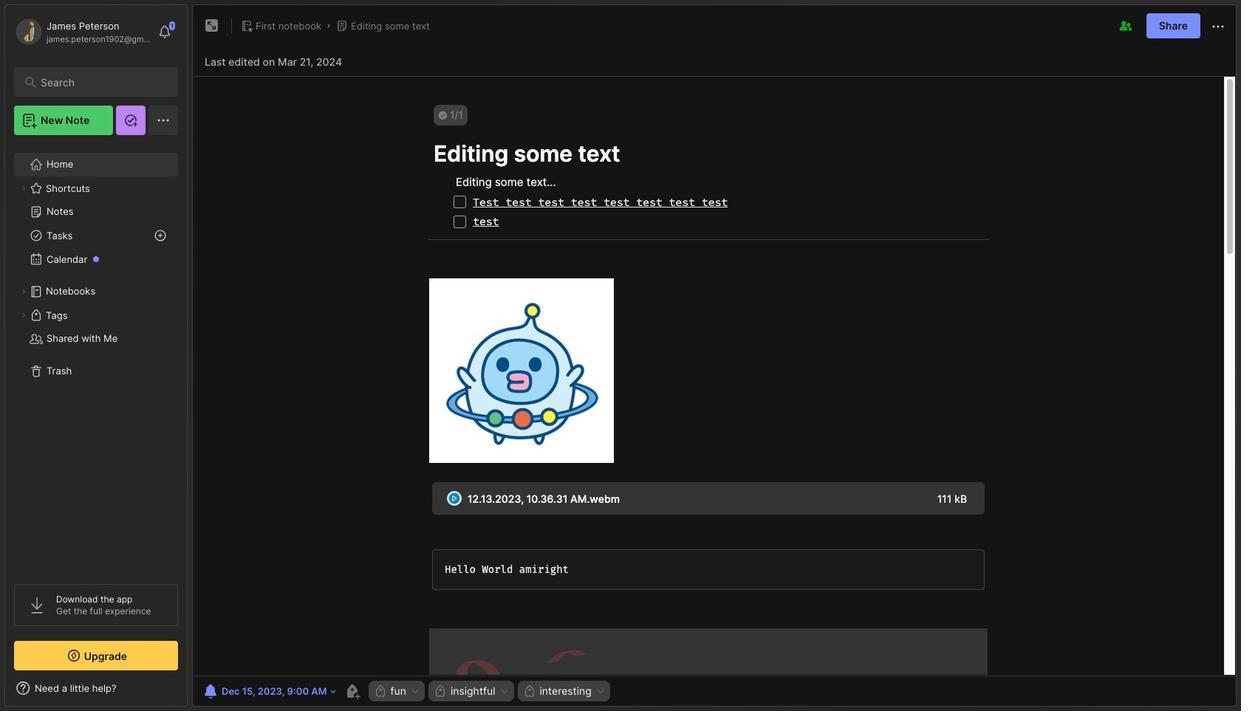 Task type: describe. For each thing, give the bounding box(es) containing it.
insightful Tag actions field
[[495, 687, 510, 697]]

interesting Tag actions field
[[592, 687, 606, 697]]

click to collapse image
[[187, 684, 198, 702]]

WHAT'S NEW field
[[5, 677, 187, 701]]

add tag image
[[343, 683, 361, 701]]

note window element
[[192, 4, 1237, 711]]

Add tag field
[[614, 685, 725, 698]]

main element
[[0, 0, 192, 712]]

Search text field
[[41, 75, 165, 89]]

fun Tag actions field
[[406, 687, 420, 697]]



Task type: locate. For each thing, give the bounding box(es) containing it.
Edit reminder field
[[200, 681, 337, 702]]

None search field
[[41, 73, 165, 91]]

more actions image
[[1210, 18, 1227, 35]]

Account field
[[14, 17, 151, 47]]

expand note image
[[203, 17, 221, 35]]

tree inside main element
[[5, 144, 187, 571]]

More actions field
[[1210, 16, 1227, 35]]

expand tags image
[[19, 311, 28, 320]]

none search field inside main element
[[41, 73, 165, 91]]

Note Editor text field
[[193, 76, 1236, 676]]

tree
[[5, 144, 187, 571]]

expand notebooks image
[[19, 287, 28, 296]]



Task type: vqa. For each thing, say whether or not it's contained in the screenshot.
View Options field
no



